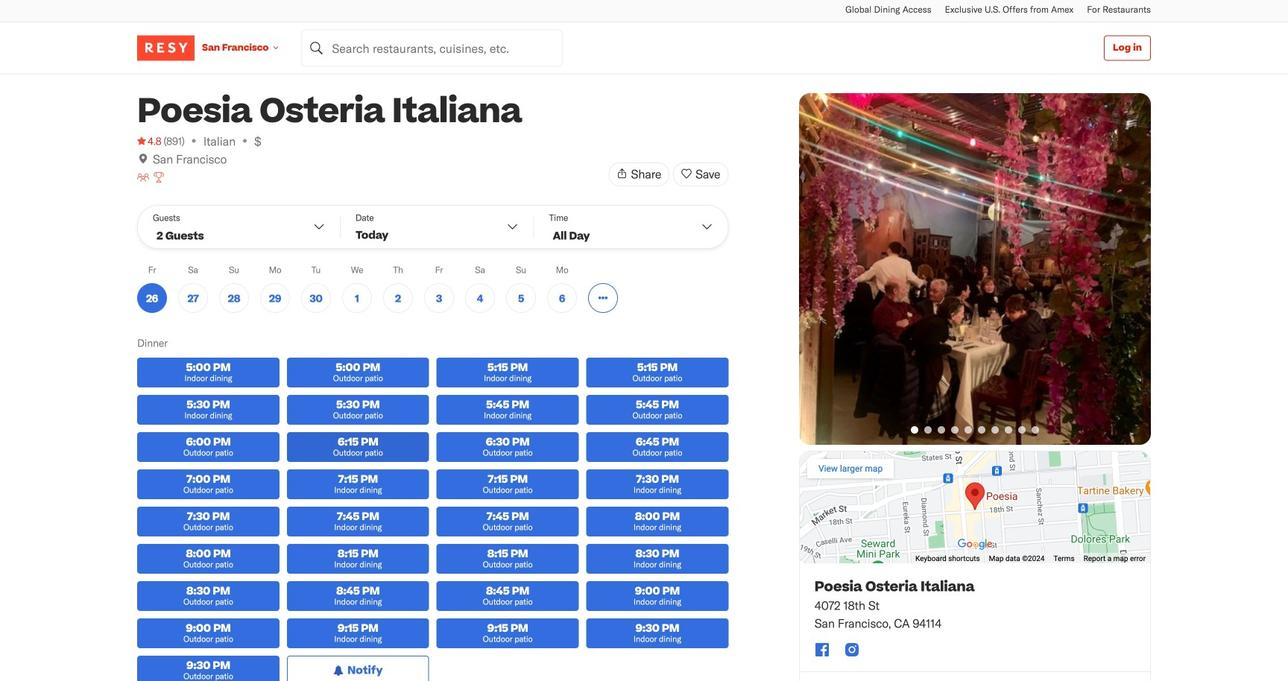 Task type: locate. For each thing, give the bounding box(es) containing it.
4.8 out of 5 stars image
[[137, 133, 161, 148]]

None field
[[302, 29, 563, 67]]

Search restaurants, cuisines, etc. text field
[[302, 29, 563, 67]]



Task type: describe. For each thing, give the bounding box(es) containing it.
891 reviews element
[[164, 133, 185, 148]]



Task type: vqa. For each thing, say whether or not it's contained in the screenshot.
4.9 Out Of 5 Stars image
no



